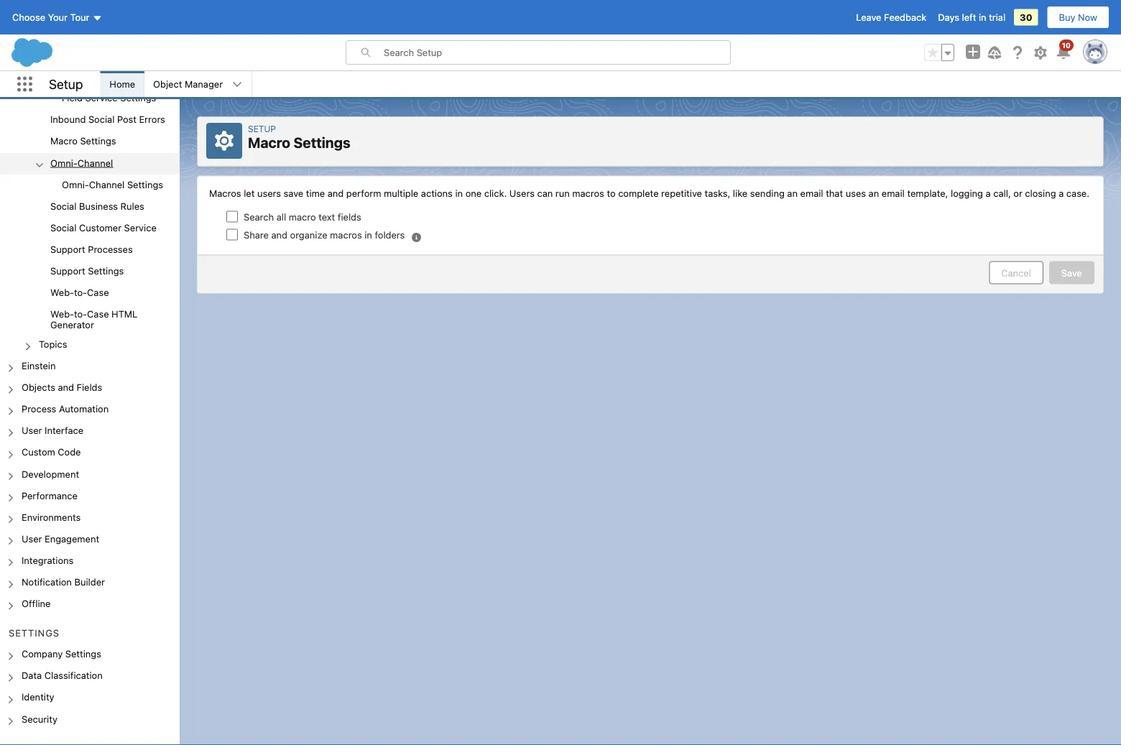 Task type: describe. For each thing, give the bounding box(es) containing it.
rules
[[121, 201, 144, 211]]

folders
[[375, 229, 405, 240]]

web- for web-to-case html generator
[[50, 309, 74, 319]]

html
[[112, 309, 138, 319]]

builder
[[74, 577, 105, 588]]

user engagement
[[22, 534, 99, 544]]

share
[[244, 229, 269, 240]]

support settings
[[50, 265, 124, 276]]

1 a from the left
[[986, 188, 991, 199]]

2 a from the left
[[1059, 188, 1064, 199]]

uses
[[846, 188, 866, 199]]

1 email from the left
[[801, 188, 824, 199]]

macro inside setup macro settings
[[248, 134, 291, 151]]

web-to-case html generator
[[50, 309, 138, 330]]

complete
[[619, 188, 659, 199]]

data classification link
[[22, 671, 103, 684]]

objects
[[22, 382, 55, 393]]

channel for omni-channel settings
[[89, 179, 125, 190]]

days left in trial
[[939, 12, 1006, 23]]

leave feedback link
[[857, 12, 927, 23]]

choose
[[12, 12, 45, 23]]

buy now button
[[1047, 6, 1110, 29]]

custom code link
[[22, 447, 81, 460]]

save button
[[1050, 261, 1095, 284]]

macro
[[289, 211, 316, 222]]

omni-channel settings
[[62, 179, 163, 190]]

company settings
[[22, 649, 101, 660]]

actions
[[421, 188, 453, 199]]

security link
[[22, 714, 57, 727]]

choose your tour
[[12, 12, 90, 23]]

social business rules link
[[50, 201, 144, 214]]

search all macro text fields
[[244, 211, 362, 222]]

that
[[826, 188, 844, 199]]

users
[[257, 188, 281, 199]]

omni-channel
[[50, 157, 113, 168]]

case.
[[1067, 188, 1090, 199]]

cancel button
[[990, 261, 1044, 284]]

1 vertical spatial in
[[455, 188, 463, 199]]

to- for web-to-case html generator
[[74, 309, 87, 319]]

case for web-to-case html generator
[[87, 309, 109, 319]]

feedback
[[884, 12, 927, 23]]

or
[[1014, 188, 1023, 199]]

performance
[[22, 490, 78, 501]]

generator
[[50, 319, 94, 330]]

code
[[58, 447, 81, 458]]

user for user engagement
[[22, 534, 42, 544]]

web-to-case html generator link
[[50, 309, 180, 330]]

setup for setup macro settings
[[248, 124, 276, 134]]

tasks,
[[705, 188, 731, 199]]

Search Setup text field
[[384, 41, 731, 64]]

settings inside omni-channel tree item
[[127, 179, 163, 190]]

field service settings link
[[62, 92, 156, 105]]

support processes
[[50, 244, 133, 255]]

logging
[[951, 188, 984, 199]]

interface
[[45, 425, 84, 436]]

settings down inbound social post errors link at the left top of the page
[[80, 136, 116, 146]]

setup link
[[248, 124, 276, 134]]

macro inside group
[[50, 136, 78, 146]]

0 vertical spatial and
[[328, 188, 344, 199]]

days
[[939, 12, 960, 23]]

object
[[153, 79, 182, 90]]

all
[[277, 211, 286, 222]]

macros let users save time and perform multiple actions in one click. users can run macros to complete repetitive tasks, like sending an email that uses an email template, logging a call, or closing a case.
[[209, 188, 1090, 199]]

service inside field service settings "link"
[[85, 92, 118, 103]]

offline link
[[22, 598, 51, 611]]

multiple
[[384, 188, 419, 199]]

macro settings
[[50, 136, 116, 146]]

click.
[[484, 188, 507, 199]]

identity link
[[22, 692, 54, 705]]

perform
[[346, 188, 381, 199]]

setup for setup
[[49, 76, 83, 92]]

process
[[22, 404, 56, 415]]

custom
[[22, 447, 55, 458]]

0 horizontal spatial macros
[[330, 229, 362, 240]]

environments link
[[22, 512, 81, 525]]

data classification
[[22, 671, 103, 681]]

field
[[62, 92, 83, 103]]

one
[[466, 188, 482, 199]]

and for fields
[[58, 382, 74, 393]]

fields
[[338, 211, 362, 222]]

support for support processes
[[50, 244, 85, 255]]

can
[[537, 188, 553, 199]]

to
[[607, 188, 616, 199]]

social customer service
[[50, 222, 157, 233]]

post
[[117, 114, 137, 125]]

settings inside "link"
[[120, 92, 156, 103]]

omni-channel tree item
[[0, 153, 180, 196]]

customer
[[79, 222, 122, 233]]

buy now
[[1060, 12, 1098, 23]]

organize
[[290, 229, 328, 240]]

setup macro settings
[[248, 124, 351, 151]]

closing
[[1026, 188, 1057, 199]]

user interface link
[[22, 425, 84, 438]]

2 email from the left
[[882, 188, 905, 199]]

group for topics
[[0, 0, 180, 335]]

development
[[22, 469, 79, 479]]

template,
[[908, 188, 949, 199]]

setup tree tree
[[0, 0, 180, 746]]

users
[[510, 188, 535, 199]]

cancel
[[1002, 268, 1032, 278]]

10
[[1063, 41, 1071, 49]]

company settings link
[[22, 649, 101, 662]]



Task type: locate. For each thing, give the bounding box(es) containing it.
channel inside the omni-channel settings link
[[89, 179, 125, 190]]

a left case.
[[1059, 188, 1064, 199]]

and right "time" in the top left of the page
[[328, 188, 344, 199]]

service down rules
[[124, 222, 157, 233]]

automation
[[59, 404, 109, 415]]

time
[[306, 188, 325, 199]]

setup inside setup macro settings
[[248, 124, 276, 134]]

2 an from the left
[[869, 188, 880, 199]]

social down field service settings "link"
[[88, 114, 115, 125]]

case left "html"
[[87, 309, 109, 319]]

and up process automation
[[58, 382, 74, 393]]

in
[[979, 12, 987, 23], [455, 188, 463, 199], [365, 229, 372, 240]]

case
[[87, 287, 109, 298], [87, 309, 109, 319]]

2 horizontal spatial and
[[328, 188, 344, 199]]

omni- down macro settings link
[[50, 157, 78, 168]]

macro down inbound
[[50, 136, 78, 146]]

and for organize
[[271, 229, 288, 240]]

channel inside omni-channel link
[[78, 157, 113, 168]]

text
[[319, 211, 335, 222]]

in left folders
[[365, 229, 372, 240]]

objects and fields
[[22, 382, 102, 393]]

environments
[[22, 512, 81, 523]]

1 vertical spatial setup
[[248, 124, 276, 134]]

2 user from the top
[[22, 534, 42, 544]]

group for einstein
[[0, 0, 180, 356]]

in right left
[[979, 12, 987, 23]]

search
[[244, 211, 274, 222]]

1 vertical spatial to-
[[74, 309, 87, 319]]

1 horizontal spatial macros
[[573, 188, 605, 199]]

service inside the 'social customer service' link
[[124, 222, 157, 233]]

omni- for omni-channel settings
[[62, 179, 89, 190]]

in left one on the top left of the page
[[455, 188, 463, 199]]

web-
[[50, 287, 74, 298], [50, 309, 74, 319]]

fields
[[77, 382, 102, 393]]

0 horizontal spatial a
[[986, 188, 991, 199]]

omni-channel link
[[50, 157, 113, 170]]

0 vertical spatial omni-
[[50, 157, 78, 168]]

an right uses on the right top of page
[[869, 188, 880, 199]]

channel
[[78, 157, 113, 168], [89, 179, 125, 190]]

macros
[[209, 188, 241, 199]]

settings up rules
[[127, 179, 163, 190]]

1 vertical spatial case
[[87, 309, 109, 319]]

0 vertical spatial macros
[[573, 188, 605, 199]]

0 vertical spatial in
[[979, 12, 987, 23]]

to- down web-to-case link
[[74, 309, 87, 319]]

trial
[[990, 12, 1006, 23]]

integrations
[[22, 555, 74, 566]]

omni-channel settings link
[[62, 179, 163, 192]]

user inside "link"
[[22, 425, 42, 436]]

social up support processes
[[50, 222, 77, 233]]

field service settings
[[62, 92, 156, 103]]

social for customer
[[50, 222, 77, 233]]

group
[[0, 0, 180, 356], [0, 0, 180, 335], [925, 44, 955, 61]]

social for business
[[50, 201, 77, 211]]

an
[[788, 188, 798, 199], [869, 188, 880, 199]]

process automation
[[22, 404, 109, 415]]

email left that on the right top of page
[[801, 188, 824, 199]]

0 vertical spatial web-
[[50, 287, 74, 298]]

web- inside web-to-case html generator
[[50, 309, 74, 319]]

topics
[[39, 339, 67, 350]]

web-to-case link
[[50, 287, 109, 300]]

1 vertical spatial social
[[50, 201, 77, 211]]

1 horizontal spatial and
[[271, 229, 288, 240]]

support processes link
[[50, 244, 133, 257]]

let
[[244, 188, 255, 199]]

support up web-to-case
[[50, 265, 85, 276]]

1 to- from the top
[[74, 287, 87, 298]]

0 vertical spatial support
[[50, 244, 85, 255]]

settings up the classification
[[65, 649, 101, 660]]

2 to- from the top
[[74, 309, 87, 319]]

an right sending
[[788, 188, 798, 199]]

social business rules
[[50, 201, 144, 211]]

your
[[48, 12, 68, 23]]

0 vertical spatial social
[[88, 114, 115, 125]]

omni- down omni-channel link
[[62, 179, 89, 190]]

home
[[110, 79, 135, 90]]

now
[[1079, 12, 1098, 23]]

1 vertical spatial macros
[[330, 229, 362, 240]]

a left call,
[[986, 188, 991, 199]]

and inside setup tree tree
[[58, 382, 74, 393]]

objects and fields link
[[22, 382, 102, 395]]

manager
[[185, 79, 223, 90]]

and down all
[[271, 229, 288, 240]]

user up custom
[[22, 425, 42, 436]]

sending
[[751, 188, 785, 199]]

email
[[801, 188, 824, 199], [882, 188, 905, 199]]

1 horizontal spatial macro
[[248, 134, 291, 151]]

to- for web-to-case
[[74, 287, 87, 298]]

2 vertical spatial in
[[365, 229, 372, 240]]

identity
[[22, 692, 54, 703]]

to- inside web-to-case html generator
[[74, 309, 87, 319]]

macro
[[248, 134, 291, 151], [50, 136, 78, 146]]

1 vertical spatial support
[[50, 265, 85, 276]]

support up support settings
[[50, 244, 85, 255]]

settings inside "link"
[[88, 265, 124, 276]]

1 vertical spatial service
[[124, 222, 157, 233]]

inbound social post errors link
[[50, 114, 165, 127]]

a
[[986, 188, 991, 199], [1059, 188, 1064, 199]]

2 case from the top
[[87, 309, 109, 319]]

web- down 'support settings' "link"
[[50, 287, 74, 298]]

macros down fields
[[330, 229, 362, 240]]

user for user interface
[[22, 425, 42, 436]]

settings down 'home'
[[120, 92, 156, 103]]

0 vertical spatial user
[[22, 425, 42, 436]]

case inside web-to-case link
[[87, 287, 109, 298]]

to-
[[74, 287, 87, 298], [74, 309, 87, 319]]

web-to-case
[[50, 287, 109, 298]]

service up "inbound social post errors"
[[85, 92, 118, 103]]

settings down processes
[[88, 265, 124, 276]]

1 vertical spatial and
[[271, 229, 288, 240]]

0 vertical spatial channel
[[78, 157, 113, 168]]

channel down macro settings link
[[78, 157, 113, 168]]

1 vertical spatial user
[[22, 534, 42, 544]]

processes
[[88, 244, 133, 255]]

30
[[1020, 12, 1033, 23]]

omni- for omni-channel
[[50, 157, 78, 168]]

web- for web-to-case
[[50, 287, 74, 298]]

1 an from the left
[[788, 188, 798, 199]]

0 horizontal spatial an
[[788, 188, 798, 199]]

2 vertical spatial social
[[50, 222, 77, 233]]

case down 'support settings' "link"
[[87, 287, 109, 298]]

1 support from the top
[[50, 244, 85, 255]]

like
[[733, 188, 748, 199]]

user up integrations
[[22, 534, 42, 544]]

1 horizontal spatial service
[[124, 222, 157, 233]]

support for support settings
[[50, 265, 85, 276]]

0 horizontal spatial service
[[85, 92, 118, 103]]

social customer service link
[[50, 222, 157, 235]]

0 horizontal spatial in
[[365, 229, 372, 240]]

social left 'business'
[[50, 201, 77, 211]]

1 vertical spatial channel
[[89, 179, 125, 190]]

channel for omni-channel
[[78, 157, 113, 168]]

0 vertical spatial to-
[[74, 287, 87, 298]]

settings up "time" in the top left of the page
[[294, 134, 351, 151]]

company
[[22, 649, 63, 660]]

case inside web-to-case html generator
[[87, 309, 109, 319]]

1 user from the top
[[22, 425, 42, 436]]

user interface
[[22, 425, 84, 436]]

object manager link
[[145, 71, 232, 97]]

einstein link
[[22, 361, 56, 374]]

social
[[88, 114, 115, 125], [50, 201, 77, 211], [50, 222, 77, 233]]

0 vertical spatial service
[[85, 92, 118, 103]]

left
[[962, 12, 977, 23]]

1 web- from the top
[[50, 287, 74, 298]]

macros left to
[[573, 188, 605, 199]]

1 horizontal spatial in
[[455, 188, 463, 199]]

0 horizontal spatial and
[[58, 382, 74, 393]]

0 horizontal spatial email
[[801, 188, 824, 199]]

support settings link
[[50, 265, 124, 278]]

process automation link
[[22, 404, 109, 417]]

2 web- from the top
[[50, 309, 74, 319]]

1 horizontal spatial email
[[882, 188, 905, 199]]

support
[[50, 244, 85, 255], [50, 265, 85, 276]]

settings up company
[[9, 628, 60, 638]]

support inside "link"
[[50, 265, 85, 276]]

macro down setup link
[[248, 134, 291, 151]]

and
[[328, 188, 344, 199], [271, 229, 288, 240], [58, 382, 74, 393]]

1 horizontal spatial setup
[[248, 124, 276, 134]]

email left the template,
[[882, 188, 905, 199]]

settings inside setup macro settings
[[294, 134, 351, 151]]

1 case from the top
[[87, 287, 109, 298]]

run
[[556, 188, 570, 199]]

1 horizontal spatial a
[[1059, 188, 1064, 199]]

notification builder
[[22, 577, 105, 588]]

1 horizontal spatial an
[[869, 188, 880, 199]]

web- down web-to-case link
[[50, 309, 74, 319]]

inbound social post errors
[[50, 114, 165, 125]]

settings
[[120, 92, 156, 103], [294, 134, 351, 151], [80, 136, 116, 146], [127, 179, 163, 190], [88, 265, 124, 276], [9, 628, 60, 638], [65, 649, 101, 660]]

user engagement link
[[22, 534, 99, 547]]

inbound
[[50, 114, 86, 125]]

notification builder link
[[22, 577, 105, 590]]

repetitive
[[662, 188, 703, 199]]

0 vertical spatial case
[[87, 287, 109, 298]]

errors
[[139, 114, 165, 125]]

integrations link
[[22, 555, 74, 568]]

1 vertical spatial omni-
[[62, 179, 89, 190]]

leave
[[857, 12, 882, 23]]

1 vertical spatial web-
[[50, 309, 74, 319]]

case for web-to-case
[[87, 287, 109, 298]]

buy
[[1060, 12, 1076, 23]]

channel up 'business'
[[89, 179, 125, 190]]

custom code
[[22, 447, 81, 458]]

0 vertical spatial setup
[[49, 76, 83, 92]]

2 horizontal spatial in
[[979, 12, 987, 23]]

setup up 'users'
[[248, 124, 276, 134]]

topics link
[[39, 339, 67, 352]]

setup up field
[[49, 76, 83, 92]]

0 horizontal spatial macro
[[50, 136, 78, 146]]

performance link
[[22, 490, 78, 503]]

0 horizontal spatial setup
[[49, 76, 83, 92]]

2 vertical spatial and
[[58, 382, 74, 393]]

to- down 'support settings' "link"
[[74, 287, 87, 298]]

2 support from the top
[[50, 265, 85, 276]]



Task type: vqa. For each thing, say whether or not it's contained in the screenshot.
Einstein LINK
yes



